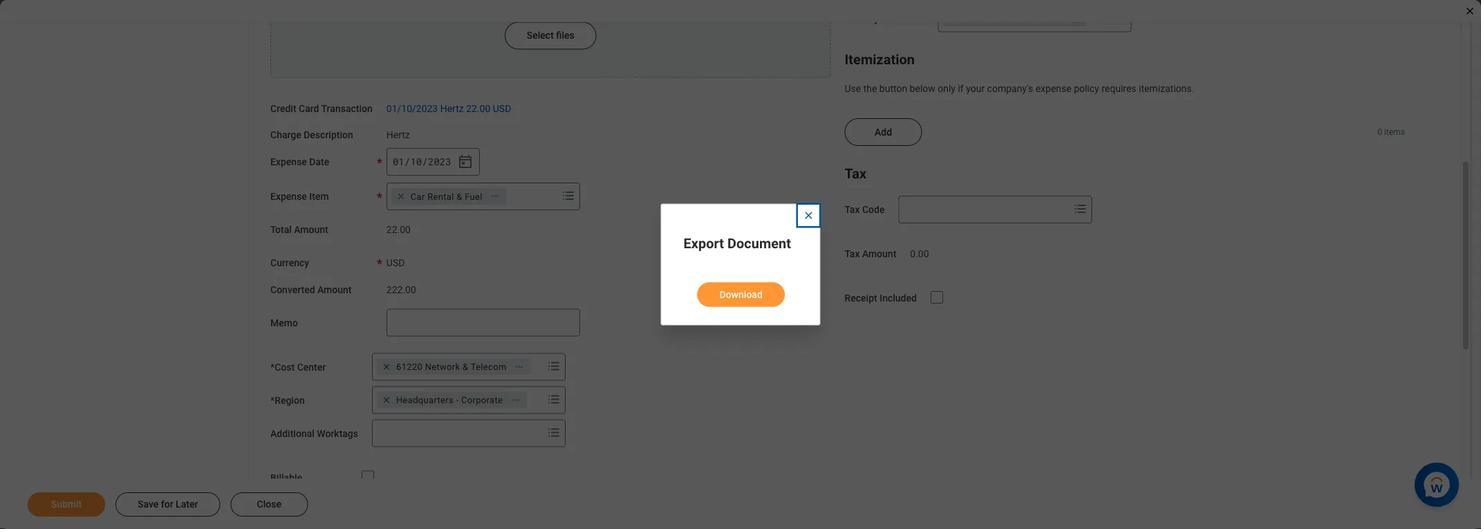 Task type: describe. For each thing, give the bounding box(es) containing it.
*cost center
[[271, 362, 326, 373]]

*region
[[271, 395, 305, 406]]

0 horizontal spatial hertz
[[387, 130, 410, 141]]

if
[[959, 83, 964, 94]]

select
[[527, 30, 554, 41]]

tax button
[[845, 166, 867, 182]]

amount for total amount
[[294, 224, 328, 236]]

prompts image
[[546, 425, 563, 441]]

expense
[[1036, 83, 1072, 94]]

61220 network & telecom element
[[396, 361, 507, 374]]

expense item
[[271, 191, 329, 203]]

x small image for item
[[394, 190, 408, 204]]

01/10/2023 hertz 22.00 usd
[[387, 103, 512, 114]]

download button
[[698, 283, 785, 307]]

expense date group
[[387, 148, 480, 176]]

tax for tax code
[[845, 204, 860, 216]]

prompts image for tax code
[[1073, 201, 1089, 218]]

items
[[1385, 128, 1406, 137]]

select files region
[[271, 0, 831, 78]]

1 / from the left
[[405, 156, 410, 168]]

network
[[425, 362, 460, 373]]

tax amount
[[845, 249, 897, 260]]

company's
[[988, 83, 1034, 94]]

expense date
[[271, 157, 330, 168]]

car rental & fuel element
[[411, 190, 483, 203]]

& for item
[[457, 191, 463, 202]]

tax code
[[845, 204, 885, 216]]

headquarters - corporate element
[[396, 394, 503, 407]]

policy
[[1075, 83, 1100, 94]]

currency
[[271, 258, 309, 269]]

car rental & fuel, press delete to clear value. option
[[391, 188, 507, 205]]

charge description element
[[387, 121, 410, 142]]

car rental & fuel
[[411, 191, 483, 202]]

x small image for country
[[946, 12, 960, 25]]

receipt included
[[845, 293, 917, 304]]

-
[[456, 395, 459, 406]]

america
[[1033, 13, 1068, 24]]

related actions image for center
[[514, 362, 524, 372]]

included
[[880, 293, 917, 304]]

close image
[[804, 210, 815, 221]]

receipt
[[845, 293, 878, 304]]

amount for tax amount
[[863, 249, 897, 260]]

01/10/2023
[[387, 103, 438, 114]]

requires
[[1102, 83, 1137, 94]]

& for center
[[463, 362, 469, 373]]

united states of america
[[963, 13, 1068, 24]]

total
[[271, 224, 292, 236]]

x small image for center
[[380, 360, 394, 374]]

rental
[[428, 191, 454, 202]]

itemization group
[[845, 49, 1406, 95]]

2 / from the left
[[422, 156, 428, 168]]

dialog containing itemization
[[0, 0, 1482, 529]]

select files
[[527, 30, 575, 41]]

car
[[411, 191, 425, 202]]

222.00
[[387, 284, 416, 296]]

total amount
[[271, 224, 328, 236]]

memo
[[271, 318, 298, 329]]

related actions image for item
[[490, 192, 500, 201]]

export
[[684, 236, 724, 252]]

ext link image
[[1070, 12, 1084, 25]]

telecom
[[471, 362, 507, 373]]

calendar image
[[457, 154, 474, 170]]

country
[[845, 13, 879, 24]]

billable
[[271, 473, 302, 484]]

0 items
[[1378, 128, 1406, 137]]

item
[[310, 191, 329, 203]]

workday assistant region
[[1416, 457, 1465, 507]]

expense for expense item
[[271, 191, 307, 203]]

headquarters
[[396, 395, 454, 406]]

add button
[[845, 119, 923, 146]]

date
[[310, 157, 330, 168]]

close edit expense report image
[[1465, 6, 1476, 17]]

hertz inside 01/10/2023 hertz 22.00 usd link
[[441, 103, 464, 114]]

prompts image for country
[[1112, 10, 1129, 26]]

transaction
[[321, 103, 373, 114]]

Additional Worktags field
[[373, 421, 543, 446]]

united
[[963, 13, 990, 24]]



Task type: locate. For each thing, give the bounding box(es) containing it.
2 vertical spatial amount
[[318, 284, 352, 296]]

download region
[[684, 272, 799, 308]]

61220 network & telecom, press delete to clear value. option
[[377, 359, 531, 376]]

1 horizontal spatial hertz
[[441, 103, 464, 114]]

0 vertical spatial hertz
[[441, 103, 464, 114]]

headquarters - corporate, press delete to clear value. option
[[377, 392, 527, 409]]

itemizations.
[[1139, 83, 1195, 94]]

expense left the item
[[271, 191, 307, 203]]

0
[[1378, 128, 1383, 137]]

charge
[[271, 130, 301, 141]]

export document dialog
[[661, 204, 821, 326]]

select files button
[[505, 22, 597, 50]]

description
[[304, 130, 353, 141]]

hertz
[[441, 103, 464, 114], [387, 130, 410, 141]]

tax for tax
[[845, 166, 867, 182]]

itemization
[[845, 52, 915, 68]]

prompts image
[[1112, 10, 1129, 26], [560, 188, 577, 204], [1073, 201, 1089, 218], [546, 358, 563, 375], [546, 392, 563, 408]]

tax group
[[845, 163, 1406, 224]]

0.00
[[911, 249, 930, 260]]

1 vertical spatial tax
[[845, 204, 860, 216]]

x small image inside headquarters - corporate, press delete to clear value. option
[[380, 394, 394, 408]]

action bar region
[[0, 479, 1482, 529]]

related actions image right the telecom
[[514, 362, 524, 372]]

& right 'network'
[[463, 362, 469, 373]]

1 vertical spatial amount
[[863, 249, 897, 260]]

converted amount
[[271, 284, 352, 296]]

2 vertical spatial tax
[[845, 249, 860, 260]]

credit card transaction
[[271, 103, 373, 114]]

tax
[[845, 166, 867, 182], [845, 204, 860, 216], [845, 249, 860, 260]]

x small image
[[946, 12, 960, 25], [380, 394, 394, 408]]

export document
[[684, 236, 792, 252]]

1 vertical spatial usd
[[387, 257, 405, 269]]

x small image inside 'united states of america, press delete to clear value, ctrl + enter opens in new window.' option
[[946, 12, 960, 25]]

1 horizontal spatial /
[[422, 156, 428, 168]]

Memo text field
[[387, 309, 580, 337]]

card
[[299, 103, 319, 114]]

61220 network & telecom
[[396, 362, 507, 373]]

1 vertical spatial related actions image
[[514, 362, 524, 372]]

1 tax from the top
[[845, 166, 867, 182]]

only
[[938, 83, 956, 94]]

tax left code
[[845, 204, 860, 216]]

amount
[[294, 224, 328, 236], [863, 249, 897, 260], [318, 284, 352, 296]]

2 expense from the top
[[271, 191, 307, 203]]

1 vertical spatial 22.00
[[387, 224, 411, 236]]

& inside option
[[463, 362, 469, 373]]

0 horizontal spatial /
[[405, 156, 410, 168]]

61220
[[396, 362, 423, 373]]

1 vertical spatial x small image
[[380, 394, 394, 408]]

use the button below only if your company's expense policy requires itemizations.
[[845, 83, 1195, 94]]

x small image for *region
[[380, 394, 394, 408]]

expense down the charge
[[271, 157, 307, 168]]

files
[[556, 30, 575, 41]]

tax up "receipt"
[[845, 249, 860, 260]]

fuel
[[465, 191, 483, 202]]

0 vertical spatial &
[[457, 191, 463, 202]]

amount for converted amount
[[318, 284, 352, 296]]

2 vertical spatial related actions image
[[511, 396, 520, 405]]

1 vertical spatial x small image
[[380, 360, 394, 374]]

0 vertical spatial x small image
[[394, 190, 408, 204]]

charge description
[[271, 130, 353, 141]]

/
[[405, 156, 410, 168], [422, 156, 428, 168]]

x small image left united
[[946, 12, 960, 25]]

*cost
[[271, 362, 295, 373]]

your
[[967, 83, 985, 94]]

related actions image right corporate
[[511, 396, 520, 405]]

converted
[[271, 284, 315, 296]]

amount right total
[[294, 224, 328, 236]]

0 vertical spatial 22.00
[[466, 103, 491, 114]]

expense for expense date
[[271, 157, 307, 168]]

1 horizontal spatial 22.00
[[466, 103, 491, 114]]

related actions image inside 61220 network & telecom, press delete to clear value. option
[[514, 362, 524, 372]]

22.00 down car
[[387, 224, 411, 236]]

x small image inside 61220 network & telecom, press delete to clear value. option
[[380, 360, 394, 374]]

download
[[720, 289, 763, 300]]

Tax Code field
[[900, 198, 1070, 222]]

0 vertical spatial amount
[[294, 224, 328, 236]]

& inside option
[[457, 191, 463, 202]]

x small image left car
[[394, 190, 408, 204]]

add
[[875, 127, 893, 138]]

amount right converted in the left bottom of the page
[[318, 284, 352, 296]]

button
[[880, 83, 908, 94]]

use
[[845, 83, 862, 94]]

tax for tax amount
[[845, 249, 860, 260]]

prompts image for *cost center
[[546, 358, 563, 375]]

01/10/2023 hertz 22.00 usd link
[[387, 100, 512, 114]]

amount left the 0.00
[[863, 249, 897, 260]]

of
[[1022, 13, 1030, 24]]

x small image left headquarters
[[380, 394, 394, 408]]

related actions image right fuel
[[490, 192, 500, 201]]

prompts image for expense item
[[560, 188, 577, 204]]

0 horizontal spatial usd
[[387, 257, 405, 269]]

additional
[[271, 428, 315, 440]]

/ down charge description "element"
[[405, 156, 410, 168]]

x small image inside car rental & fuel, press delete to clear value. option
[[394, 190, 408, 204]]

corporate
[[461, 395, 503, 406]]

prompts image for *region
[[546, 392, 563, 408]]

1 expense from the top
[[271, 157, 307, 168]]

0 horizontal spatial 22.00
[[387, 224, 411, 236]]

center
[[297, 362, 326, 373]]

0 vertical spatial expense
[[271, 157, 307, 168]]

1 vertical spatial expense
[[271, 191, 307, 203]]

0 horizontal spatial x small image
[[380, 394, 394, 408]]

x small image left 61220 in the left of the page
[[380, 360, 394, 374]]

worktags
[[317, 428, 358, 440]]

3 tax from the top
[[845, 249, 860, 260]]

tax up tax code
[[845, 166, 867, 182]]

1 horizontal spatial usd
[[493, 103, 512, 114]]

states
[[992, 13, 1019, 24]]

hertz down "01/10/2023"
[[387, 130, 410, 141]]

code
[[863, 204, 885, 216]]

0 vertical spatial x small image
[[946, 12, 960, 25]]

& left fuel
[[457, 191, 463, 202]]

0 vertical spatial tax
[[845, 166, 867, 182]]

0 horizontal spatial &
[[457, 191, 463, 202]]

22.00
[[466, 103, 491, 114], [387, 224, 411, 236]]

22.00 up calendar icon
[[466, 103, 491, 114]]

united states of america, press delete to clear value, ctrl + enter opens in new window. option
[[943, 10, 1087, 27]]

related actions image inside car rental & fuel, press delete to clear value. option
[[490, 192, 500, 201]]

expense
[[271, 157, 307, 168], [271, 191, 307, 203]]

2 tax from the top
[[845, 204, 860, 216]]

itemization button
[[845, 52, 915, 68]]

united states of america element
[[963, 12, 1068, 25]]

headquarters - corporate
[[396, 395, 503, 406]]

the
[[864, 83, 878, 94]]

0 vertical spatial related actions image
[[490, 192, 500, 201]]

dialog
[[0, 0, 1482, 529]]

related actions image inside headquarters - corporate, press delete to clear value. option
[[511, 396, 520, 405]]

hertz right "01/10/2023"
[[441, 103, 464, 114]]

prompts image inside the tax group
[[1073, 201, 1089, 218]]

additional worktags
[[271, 428, 358, 440]]

credit
[[271, 103, 297, 114]]

/ up car
[[422, 156, 428, 168]]

1 horizontal spatial &
[[463, 362, 469, 373]]

1 horizontal spatial x small image
[[946, 12, 960, 25]]

below
[[910, 83, 936, 94]]

x small image
[[394, 190, 408, 204], [380, 360, 394, 374]]

document
[[728, 236, 792, 252]]

1 vertical spatial &
[[463, 362, 469, 373]]

&
[[457, 191, 463, 202], [463, 362, 469, 373]]

1 vertical spatial hertz
[[387, 130, 410, 141]]

related actions image
[[490, 192, 500, 201], [514, 362, 524, 372], [511, 396, 520, 405]]

0 vertical spatial usd
[[493, 103, 512, 114]]

usd
[[493, 103, 512, 114], [387, 257, 405, 269]]



Task type: vqa. For each thing, say whether or not it's contained in the screenshot.
topmost Expense
yes



